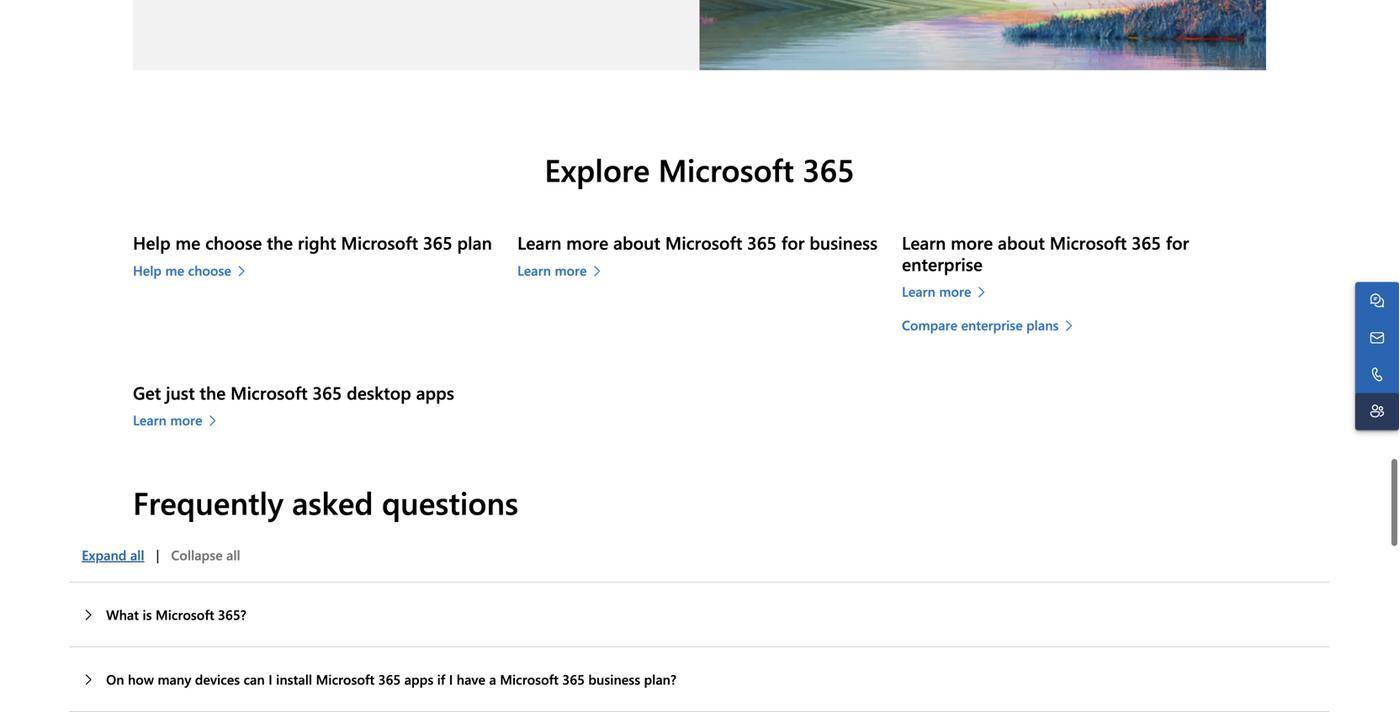 Task type: vqa. For each thing, say whether or not it's contained in the screenshot.
middle word,
no



Task type: locate. For each thing, give the bounding box(es) containing it.
1 horizontal spatial i
[[449, 671, 453, 689]]

1 vertical spatial help
[[133, 261, 162, 279]]

1 vertical spatial business
[[589, 671, 641, 689]]

0 vertical spatial help
[[133, 231, 171, 255]]

plans
[[1027, 316, 1059, 334]]

me
[[175, 231, 201, 255], [165, 261, 184, 279]]

0 vertical spatial choose
[[205, 231, 262, 255]]

install
[[276, 671, 312, 689]]

enterprise up compare
[[902, 252, 983, 276]]

all
[[130, 546, 144, 564], [226, 546, 240, 564]]

0 horizontal spatial learn more link
[[133, 410, 225, 431]]

0 vertical spatial learn more link
[[518, 260, 610, 280]]

business
[[810, 231, 878, 255], [589, 671, 641, 689]]

2 for from the left
[[1166, 231, 1190, 255]]

learn
[[518, 231, 562, 255], [902, 231, 946, 255], [518, 261, 551, 279], [902, 282, 936, 300], [133, 411, 167, 429]]

the inside get just the microsoft 365 desktop apps learn more
[[200, 381, 226, 405]]

2 all from the left
[[226, 546, 240, 564]]

apps inside get just the microsoft 365 desktop apps learn more
[[416, 381, 454, 405]]

2 horizontal spatial learn more link
[[902, 282, 994, 302]]

365 inside learn more about microsoft 365 for business learn more
[[747, 231, 777, 255]]

i
[[269, 671, 273, 689], [449, 671, 453, 689]]

1 help from the top
[[133, 231, 171, 255]]

0 horizontal spatial the
[[200, 381, 226, 405]]

help me choose the right microsoft 365 plan help me choose
[[133, 231, 492, 279]]

microsoft inside learn more about microsoft 365 for business learn more
[[666, 231, 743, 255]]

2 vertical spatial learn more link
[[133, 410, 225, 431]]

the right just at the bottom of the page
[[200, 381, 226, 405]]

learn more link for get just the microsoft 365 desktop apps
[[133, 410, 225, 431]]

on how many devices can i install microsoft 365 apps if i have a microsoft 365 business plan?
[[106, 671, 677, 689]]

1 horizontal spatial business
[[810, 231, 878, 255]]

more
[[567, 231, 609, 255], [951, 231, 993, 255], [555, 261, 587, 279], [940, 282, 972, 300], [170, 411, 202, 429]]

enterprise
[[902, 252, 983, 276], [962, 316, 1023, 334]]

enterprise left plans
[[962, 316, 1023, 334]]

compare enterprise plans
[[902, 316, 1059, 334]]

2 about from the left
[[998, 231, 1045, 255]]

1 vertical spatial enterprise
[[962, 316, 1023, 334]]

365 inside learn more about microsoft 365 for enterprise learn more
[[1132, 231, 1162, 255]]

about for learn more about microsoft 365 for enterprise
[[998, 231, 1045, 255]]

apps inside dropdown button
[[405, 671, 434, 689]]

right
[[298, 231, 336, 255]]

1 vertical spatial learn more link
[[902, 282, 994, 302]]

about
[[614, 231, 661, 255], [998, 231, 1045, 255]]

the
[[267, 231, 293, 255], [200, 381, 226, 405]]

1 vertical spatial the
[[200, 381, 226, 405]]

get
[[133, 381, 161, 405]]

1 vertical spatial apps
[[405, 671, 434, 689]]

help
[[133, 231, 171, 255], [133, 261, 162, 279]]

expand all button
[[70, 539, 156, 572]]

for for learn more about microsoft 365 for enterprise
[[1166, 231, 1190, 255]]

copilot visual image
[[700, 0, 1267, 70]]

the left right
[[267, 231, 293, 255]]

365?
[[218, 606, 246, 624]]

just
[[166, 381, 195, 405]]

frequently asked questions
[[133, 482, 519, 524]]

1 horizontal spatial for
[[1166, 231, 1190, 255]]

0 vertical spatial enterprise
[[902, 252, 983, 276]]

0 horizontal spatial for
[[782, 231, 805, 255]]

microsoft inside learn more about microsoft 365 for enterprise learn more
[[1050, 231, 1127, 255]]

1 horizontal spatial the
[[267, 231, 293, 255]]

about for learn more about microsoft 365 for business
[[614, 231, 661, 255]]

apps right desktop
[[416, 381, 454, 405]]

asked
[[292, 482, 373, 524]]

apps left if on the bottom of the page
[[405, 671, 434, 689]]

1 all from the left
[[130, 546, 144, 564]]

plan
[[457, 231, 492, 255]]

365
[[803, 149, 855, 190], [423, 231, 453, 255], [747, 231, 777, 255], [1132, 231, 1162, 255], [313, 381, 342, 405], [378, 671, 401, 689], [563, 671, 585, 689]]

learn for learn more about microsoft 365 for enterprise
[[902, 282, 936, 300]]

1 about from the left
[[614, 231, 661, 255]]

expand
[[82, 546, 127, 564]]

0 horizontal spatial all
[[130, 546, 144, 564]]

learn more link
[[518, 260, 610, 280], [902, 282, 994, 302], [133, 410, 225, 431]]

apps
[[416, 381, 454, 405], [405, 671, 434, 689]]

0 horizontal spatial business
[[589, 671, 641, 689]]

devices
[[195, 671, 240, 689]]

choose
[[205, 231, 262, 255], [188, 261, 231, 279]]

on
[[106, 671, 124, 689]]

collapse all
[[171, 546, 240, 564]]

all left |
[[130, 546, 144, 564]]

for inside learn more about microsoft 365 for business learn more
[[782, 231, 805, 255]]

microsoft
[[659, 149, 794, 190], [341, 231, 418, 255], [666, 231, 743, 255], [1050, 231, 1127, 255], [231, 381, 308, 405], [156, 606, 214, 624], [316, 671, 375, 689], [500, 671, 559, 689]]

expand all
[[82, 546, 144, 564]]

more inside get just the microsoft 365 desktop apps learn more
[[170, 411, 202, 429]]

learn inside get just the microsoft 365 desktop apps learn more
[[133, 411, 167, 429]]

about inside learn more about microsoft 365 for enterprise learn more
[[998, 231, 1045, 255]]

help me choose link
[[133, 260, 254, 280]]

for
[[782, 231, 805, 255], [1166, 231, 1190, 255]]

0 horizontal spatial i
[[269, 671, 273, 689]]

all right 'collapse'
[[226, 546, 240, 564]]

1 horizontal spatial about
[[998, 231, 1045, 255]]

1 horizontal spatial all
[[226, 546, 240, 564]]

have
[[457, 671, 486, 689]]

what is microsoft 365?
[[106, 606, 246, 624]]

i right if on the bottom of the page
[[449, 671, 453, 689]]

group
[[70, 539, 252, 572]]

i right can
[[269, 671, 273, 689]]

if
[[437, 671, 446, 689]]

|
[[156, 546, 159, 564]]

0 vertical spatial business
[[810, 231, 878, 255]]

0 vertical spatial apps
[[416, 381, 454, 405]]

for inside learn more about microsoft 365 for enterprise learn more
[[1166, 231, 1190, 255]]

is
[[143, 606, 152, 624]]

1 vertical spatial me
[[165, 261, 184, 279]]

1 for from the left
[[782, 231, 805, 255]]

learn more about microsoft 365 for enterprise learn more
[[902, 231, 1190, 300]]

0 horizontal spatial about
[[614, 231, 661, 255]]

365 inside get just the microsoft 365 desktop apps learn more
[[313, 381, 342, 405]]

desktop
[[347, 381, 411, 405]]

1 horizontal spatial learn more link
[[518, 260, 610, 280]]

about inside learn more about microsoft 365 for business learn more
[[614, 231, 661, 255]]

0 vertical spatial the
[[267, 231, 293, 255]]



Task type: describe. For each thing, give the bounding box(es) containing it.
group containing expand all
[[70, 539, 252, 572]]

microsoft inside get just the microsoft 365 desktop apps learn more
[[231, 381, 308, 405]]

can
[[244, 671, 265, 689]]

all for collapse all
[[226, 546, 240, 564]]

a
[[489, 671, 496, 689]]

questions
[[382, 482, 519, 524]]

the inside the help me choose the right microsoft 365 plan help me choose
[[267, 231, 293, 255]]

collapse
[[171, 546, 223, 564]]

on how many devices can i install microsoft 365 apps if i have a microsoft 365 business plan? button
[[70, 648, 1330, 712]]

1 i from the left
[[269, 671, 273, 689]]

learn more link for learn more about microsoft 365 for business
[[518, 260, 610, 280]]

for for learn more about microsoft 365 for business
[[782, 231, 805, 255]]

compare
[[902, 316, 958, 334]]

what
[[106, 606, 139, 624]]

business inside learn more about microsoft 365 for business learn more
[[810, 231, 878, 255]]

compare enterprise plans link
[[902, 315, 1082, 335]]

learn for learn more about microsoft 365 for business
[[518, 261, 551, 279]]

get just the microsoft 365 desktop apps learn more
[[133, 381, 454, 429]]

365 inside the help me choose the right microsoft 365 plan help me choose
[[423, 231, 453, 255]]

many
[[158, 671, 191, 689]]

learn for get just the microsoft 365 desktop apps
[[133, 411, 167, 429]]

2 i from the left
[[449, 671, 453, 689]]

more for get just the microsoft 365 desktop apps
[[170, 411, 202, 429]]

0 vertical spatial me
[[175, 231, 201, 255]]

more for learn more about microsoft 365 for business
[[555, 261, 587, 279]]

1 vertical spatial choose
[[188, 261, 231, 279]]

microsoft inside the help me choose the right microsoft 365 plan help me choose
[[341, 231, 418, 255]]

plan?
[[644, 671, 677, 689]]

business inside on how many devices can i install microsoft 365 apps if i have a microsoft 365 business plan? dropdown button
[[589, 671, 641, 689]]

enterprise inside learn more about microsoft 365 for enterprise learn more
[[902, 252, 983, 276]]

2 help from the top
[[133, 261, 162, 279]]

more for learn more about microsoft 365 for enterprise
[[940, 282, 972, 300]]

learn more about microsoft 365 for business learn more
[[518, 231, 878, 279]]

explore microsoft 365
[[545, 149, 855, 190]]

frequently
[[133, 482, 284, 524]]

how
[[128, 671, 154, 689]]

collapse all button
[[159, 539, 252, 572]]

learn more link for learn more about microsoft 365 for enterprise
[[902, 282, 994, 302]]

all for expand all
[[130, 546, 144, 564]]

what is microsoft 365? button
[[70, 583, 1330, 647]]

explore
[[545, 149, 650, 190]]



